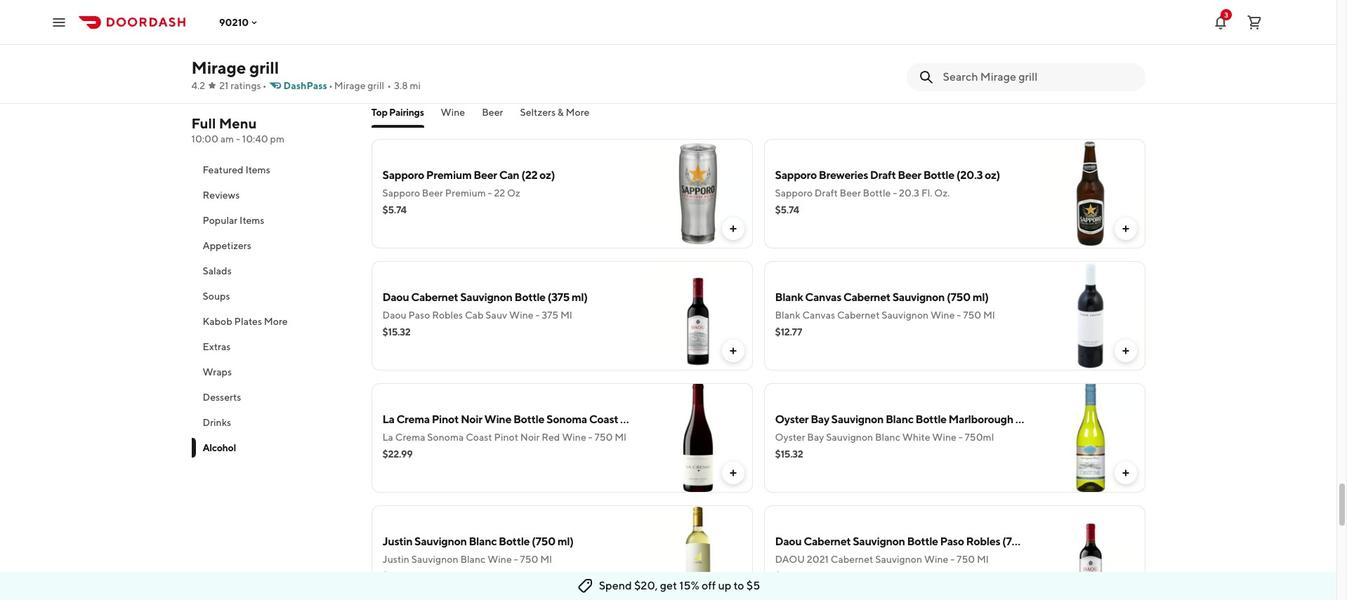 Task type: vqa. For each thing, say whether or not it's contained in the screenshot.
#3 on the left
no



Task type: describe. For each thing, give the bounding box(es) containing it.
soups
[[203, 291, 230, 302]]

menu
[[219, 115, 257, 131]]

1 justin from the top
[[383, 535, 413, 549]]

spirits
[[733, 28, 776, 46]]

(750 inside daou cabernet sauvignon bottle paso robles (750 ml) daou 2021 cabernet sauvignon wine - 750 ml $37.94
[[1003, 535, 1027, 549]]

sapporo premium beer can (22 oz) sapporo beer premium - 22 oz $5.74
[[383, 169, 555, 216]]

more for kabob plates more
[[264, 316, 288, 327]]

sauv
[[486, 310, 508, 321]]

bottle inside la crema pinot noir wine bottle sonoma coast (750 ml) la crema sonoma coast pinot noir red wine - 750 ml $22.99
[[514, 413, 545, 427]]

sapporo breweries draft beer bottle (20.3 oz) image
[[1036, 139, 1146, 249]]

ml inside 'justin sauvignon blanc bottle (750 ml) justin sauvignon blanc wine - 750 ml $17.87'
[[541, 554, 552, 566]]

open menu image
[[51, 14, 67, 31]]

minimum.
[[560, 75, 604, 86]]

add item to cart image for sapporo breweries draft beer bottle (20.3 oz)
[[1120, 223, 1132, 235]]

2021
[[807, 554, 829, 566]]

10:40
[[242, 134, 268, 145]]

no added delivery fees. no order minimum. button
[[412, 60, 604, 88]]

ml inside daou cabernet sauvignon bottle (375 ml) daou paso robles cab sauv wine - 375 ml $15.32
[[561, 310, 572, 321]]

pairings
[[389, 107, 424, 118]]

add item to cart image for daou cabernet sauvignon bottle (375 ml)
[[728, 346, 739, 357]]

appetizers
[[203, 240, 251, 252]]

la crema pinot noir wine bottle sonoma coast (750 ml) image
[[643, 384, 753, 493]]

2 • from the left
[[329, 80, 333, 91]]

daou cabernet sauvignon bottle paso robles (750 ml) daou 2021 cabernet sauvignon wine - 750 ml $37.94
[[775, 535, 1045, 583]]

$15.32 inside oyster bay sauvignon blanc bottle marlborough (750 ml) oyster bay sauvignon blanc white wine - 750ml $15.32
[[775, 449, 804, 460]]

fl.
[[922, 188, 933, 199]]

fees.
[[496, 75, 517, 86]]

red
[[542, 432, 560, 443]]

(750 inside blank canvas cabernet sauvignon (750 ml) blank canvas cabernet sauvignon wine - 750 ml $12.77
[[947, 291, 971, 304]]

ml) inside 'justin sauvignon blanc bottle (750 ml) justin sauvignon blanc wine - 750 ml $17.87'
[[558, 535, 574, 549]]

beer left 22
[[422, 188, 443, 199]]

oz) inside sapporo premium beer can (22 oz) sapporo beer premium - 22 oz $5.74
[[540, 169, 555, 182]]

oz.
[[935, 188, 950, 199]]

bottle inside daou cabernet sauvignon bottle paso robles (750 ml) daou 2021 cabernet sauvignon wine - 750 ml $37.94
[[908, 535, 939, 549]]

• for 21 ratings •
[[263, 80, 267, 91]]

0 vertical spatial crema
[[397, 413, 430, 427]]

order
[[534, 75, 558, 86]]

(375
[[548, 291, 570, 304]]

$5
[[747, 580, 761, 593]]

- inside the sapporo breweries draft beer bottle (20.3 oz) sapporo draft beer bottle - 20.3 fl. oz. $5.74
[[893, 188, 898, 199]]

$12.77
[[775, 327, 802, 338]]

• for mirage grill • 3.8 mi
[[387, 80, 391, 91]]

cab
[[465, 310, 484, 321]]

(22
[[522, 169, 538, 182]]

(750 inside la crema pinot noir wine bottle sonoma coast (750 ml) la crema sonoma coast pinot noir red wine - 750 ml $22.99
[[621, 413, 644, 427]]

0 vertical spatial canvas
[[806, 291, 842, 304]]

750 inside la crema pinot noir wine bottle sonoma coast (750 ml) la crema sonoma coast pinot noir red wine - 750 ml $22.99
[[595, 432, 613, 443]]

white
[[903, 432, 931, 443]]

pavilions
[[579, 28, 640, 46]]

add drinks to your order from pavilions beer, wine & spirits
[[371, 28, 776, 46]]

notification bell image
[[1213, 14, 1230, 31]]

750 inside daou cabernet sauvignon bottle paso robles (750 ml) daou 2021 cabernet sauvignon wine - 750 ml $37.94
[[957, 554, 975, 566]]

items for popular items
[[240, 215, 265, 226]]

(750 inside 'justin sauvignon blanc bottle (750 ml) justin sauvignon blanc wine - 750 ml $17.87'
[[532, 535, 556, 549]]

0 vertical spatial premium
[[426, 169, 472, 182]]

from
[[545, 28, 577, 46]]

(750 inside oyster bay sauvignon blanc bottle marlborough (750 ml) oyster bay sauvignon blanc white wine - 750ml $15.32
[[1016, 413, 1040, 427]]

22
[[494, 188, 505, 199]]

ml inside la crema pinot noir wine bottle sonoma coast (750 ml) la crema sonoma coast pinot noir red wine - 750 ml $22.99
[[615, 432, 627, 443]]

desserts
[[203, 392, 241, 403]]

salads button
[[191, 259, 355, 284]]

10:00
[[191, 134, 218, 145]]

grill for mirage grill • 3.8 mi
[[368, 80, 384, 91]]

$20,
[[634, 580, 658, 593]]

spend
[[599, 580, 632, 593]]

mi
[[410, 80, 421, 91]]

added
[[428, 75, 456, 86]]

1 vertical spatial coast
[[466, 432, 492, 443]]

wine inside blank canvas cabernet sauvignon (750 ml) blank canvas cabernet sauvignon wine - 750 ml $12.77
[[931, 310, 955, 321]]

beer up 22
[[474, 169, 497, 182]]

popular items button
[[191, 208, 355, 233]]

beer,
[[643, 28, 678, 46]]

no added delivery fees. no order minimum.
[[412, 75, 604, 86]]

featured items button
[[191, 157, 355, 183]]

(20.3
[[957, 169, 983, 182]]

1 vertical spatial daou
[[383, 310, 407, 321]]

wine button
[[441, 105, 465, 128]]

oyster bay sauvignon blanc bottle marlborough (750 ml) oyster bay sauvignon blanc white wine - 750ml $15.32
[[775, 413, 1058, 460]]

750 inside 'justin sauvignon blanc bottle (750 ml) justin sauvignon blanc wine - 750 ml $17.87'
[[520, 554, 539, 566]]

oyster bay sauvignon blanc bottle marlborough (750 ml) image
[[1036, 384, 1146, 493]]

wine inside daou cabernet sauvignon bottle (375 ml) daou paso robles cab sauv wine - 375 ml $15.32
[[509, 310, 534, 321]]

robles inside daou cabernet sauvignon bottle (375 ml) daou paso robles cab sauv wine - 375 ml $15.32
[[432, 310, 463, 321]]

dashpass •
[[284, 80, 333, 91]]

daou cabernet sauvignon bottle (375 ml) daou paso robles cab sauv wine - 375 ml $15.32
[[383, 291, 588, 338]]

seltzers & more button
[[520, 105, 590, 128]]

0 horizontal spatial to
[[450, 28, 464, 46]]

appetizers button
[[191, 233, 355, 259]]

- inside daou cabernet sauvignon bottle paso robles (750 ml) daou 2021 cabernet sauvignon wine - 750 ml $37.94
[[951, 554, 955, 566]]

drinks inside button
[[203, 417, 231, 429]]

your
[[467, 28, 498, 46]]

1 la from the top
[[383, 413, 395, 427]]

add item to cart image for justin sauvignon blanc bottle (750 ml)
[[728, 590, 739, 601]]

mirage for mirage grill
[[191, 58, 246, 77]]

$5.74 inside the sapporo breweries draft beer bottle (20.3 oz) sapporo draft beer bottle - 20.3 fl. oz. $5.74
[[775, 204, 799, 216]]

daou cabernet sauvignon bottle paso robles (750 ml) image
[[1036, 506, 1146, 601]]

extras
[[203, 342, 231, 353]]

dashpass
[[284, 80, 327, 91]]

featured items
[[203, 164, 270, 176]]

kabob
[[203, 316, 232, 327]]

1 vertical spatial premium
[[445, 188, 486, 199]]

ratings
[[231, 80, 261, 91]]

add item to cart image for la crema pinot noir wine bottle sonoma coast (750 ml)
[[728, 468, 739, 479]]

kabob plates more button
[[191, 309, 355, 334]]

ml) inside oyster bay sauvignon blanc bottle marlborough (750 ml) oyster bay sauvignon blanc white wine - 750ml $15.32
[[1042, 413, 1058, 427]]

off
[[702, 580, 716, 593]]

la crema pinot noir wine bottle sonoma coast (750 ml) la crema sonoma coast pinot noir red wine - 750 ml $22.99
[[383, 413, 662, 460]]

robles inside daou cabernet sauvignon bottle paso robles (750 ml) daou 2021 cabernet sauvignon wine - 750 ml $37.94
[[967, 535, 1001, 549]]

bottle inside oyster bay sauvignon blanc bottle marlborough (750 ml) oyster bay sauvignon blanc white wine - 750ml $15.32
[[916, 413, 947, 427]]

90210
[[219, 17, 249, 28]]

3
[[1225, 10, 1229, 19]]

0 vertical spatial draft
[[871, 169, 896, 182]]

2 blank from the top
[[775, 310, 801, 321]]

2 la from the top
[[383, 432, 394, 443]]

order
[[501, 28, 542, 46]]

top
[[371, 107, 388, 118]]

& inside button
[[558, 107, 564, 118]]

sapporo breweries draft beer bottle (20.3 oz) sapporo draft beer bottle - 20.3 fl. oz. $5.74
[[775, 169, 1001, 216]]

375
[[542, 310, 559, 321]]

1 vertical spatial noir
[[521, 432, 540, 443]]

90210 button
[[219, 17, 260, 28]]

ml) inside blank canvas cabernet sauvignon (750 ml) blank canvas cabernet sauvignon wine - 750 ml $12.77
[[973, 291, 989, 304]]

spend $20, get 15% off up to $5
[[599, 580, 761, 593]]

soups button
[[191, 284, 355, 309]]

1 vertical spatial draft
[[815, 188, 838, 199]]

desserts button
[[191, 385, 355, 410]]

full menu 10:00 am - 10:40 pm
[[191, 115, 285, 145]]

can
[[499, 169, 520, 182]]

breweries
[[819, 169, 869, 182]]

21 ratings •
[[219, 80, 267, 91]]

reviews
[[203, 190, 240, 201]]

- inside 'justin sauvignon blanc bottle (750 ml) justin sauvignon blanc wine - 750 ml $17.87'
[[514, 554, 518, 566]]

1 vertical spatial canvas
[[803, 310, 836, 321]]

popular
[[203, 215, 238, 226]]

1 horizontal spatial to
[[734, 580, 745, 593]]

4.2
[[191, 80, 205, 91]]

paso inside daou cabernet sauvignon bottle (375 ml) daou paso robles cab sauv wine - 375 ml $15.32
[[409, 310, 430, 321]]

wraps
[[203, 367, 232, 378]]

- inside the full menu 10:00 am - 10:40 pm
[[236, 134, 240, 145]]



Task type: locate. For each thing, give the bounding box(es) containing it.
to left your
[[450, 28, 464, 46]]

featured
[[203, 164, 244, 176]]

0 vertical spatial bay
[[811, 413, 830, 427]]

0 horizontal spatial mirage
[[191, 58, 246, 77]]

$5.74
[[383, 204, 407, 216], [775, 204, 799, 216]]

no right fees.
[[519, 75, 532, 86]]

0 horizontal spatial oz)
[[540, 169, 555, 182]]

sapporo premium beer can (22 oz) image
[[643, 139, 753, 249]]

to right up
[[734, 580, 745, 593]]

oz
[[507, 188, 521, 199]]

draft down breweries
[[815, 188, 838, 199]]

add item to cart image for sapporo premium beer can (22 oz)
[[728, 223, 739, 235]]

$37.94
[[775, 571, 804, 583]]

1 horizontal spatial grill
[[368, 80, 384, 91]]

mirage left icon
[[334, 80, 366, 91]]

0 vertical spatial noir
[[461, 413, 483, 427]]

more for seltzers & more
[[566, 107, 590, 118]]

1 vertical spatial oyster
[[775, 432, 806, 443]]

top pairings
[[371, 107, 424, 118]]

1 horizontal spatial add item to cart image
[[1120, 468, 1132, 479]]

0 vertical spatial daou
[[383, 291, 409, 304]]

1 horizontal spatial draft
[[871, 169, 896, 182]]

popular items
[[203, 215, 265, 226]]

1 horizontal spatial $5.74
[[775, 204, 799, 216]]

1 horizontal spatial robles
[[967, 535, 1001, 549]]

1 vertical spatial to
[[734, 580, 745, 593]]

1 vertical spatial robles
[[967, 535, 1001, 549]]

1 horizontal spatial noir
[[521, 432, 540, 443]]

grill left 3.8 in the left top of the page
[[368, 80, 384, 91]]

1 horizontal spatial sonoma
[[547, 413, 587, 427]]

daou for daou cabernet sauvignon bottle paso robles (750 ml)
[[775, 535, 802, 549]]

seltzers & more
[[520, 107, 590, 118]]

0 items, open order cart image
[[1247, 14, 1263, 31]]

up
[[718, 580, 732, 593]]

- inside daou cabernet sauvignon bottle (375 ml) daou paso robles cab sauv wine - 375 ml $15.32
[[536, 310, 540, 321]]

get
[[660, 580, 677, 593]]

justin sauvignon blanc bottle (750 ml) image
[[643, 506, 753, 601]]

ml)
[[572, 291, 588, 304], [973, 291, 989, 304], [646, 413, 662, 427], [1042, 413, 1058, 427], [558, 535, 574, 549], [1029, 535, 1045, 549]]

1 vertical spatial pinot
[[494, 432, 519, 443]]

$15.32 inside daou cabernet sauvignon bottle (375 ml) daou paso robles cab sauv wine - 375 ml $15.32
[[383, 327, 411, 338]]

0 horizontal spatial pinot
[[432, 413, 459, 427]]

1 vertical spatial blank
[[775, 310, 801, 321]]

2 oz) from the left
[[985, 169, 1001, 182]]

beer down fees.
[[482, 107, 503, 118]]

items up reviews button
[[246, 164, 270, 176]]

1 oz) from the left
[[540, 169, 555, 182]]

mirage for mirage grill • 3.8 mi
[[334, 80, 366, 91]]

• left 3.8 in the left top of the page
[[387, 80, 391, 91]]

0 vertical spatial oyster
[[775, 413, 809, 427]]

premium left 22
[[445, 188, 486, 199]]

justin sauvignon blanc bottle (750 ml) justin sauvignon blanc wine - 750 ml $17.87
[[383, 535, 574, 583]]

1 vertical spatial items
[[240, 215, 265, 226]]

ml inside blank canvas cabernet sauvignon (750 ml) blank canvas cabernet sauvignon wine - 750 ml $12.77
[[984, 310, 996, 321]]

(750
[[947, 291, 971, 304], [621, 413, 644, 427], [1016, 413, 1040, 427], [532, 535, 556, 549], [1003, 535, 1027, 549]]

- inside la crema pinot noir wine bottle sonoma coast (750 ml) la crema sonoma coast pinot noir red wine - 750 ml $22.99
[[589, 432, 593, 443]]

1 $5.74 from the left
[[383, 204, 407, 216]]

items
[[246, 164, 270, 176], [240, 215, 265, 226]]

0 vertical spatial more
[[566, 107, 590, 118]]

draft
[[871, 169, 896, 182], [815, 188, 838, 199]]

1 • from the left
[[263, 80, 267, 91]]

1 horizontal spatial oz)
[[985, 169, 1001, 182]]

cabernet inside daou cabernet sauvignon bottle (375 ml) daou paso robles cab sauv wine - 375 ml $15.32
[[411, 291, 458, 304]]

0 vertical spatial drinks
[[403, 28, 447, 46]]

0 vertical spatial $15.32
[[383, 327, 411, 338]]

$5.74 inside sapporo premium beer can (22 oz) sapporo beer premium - 22 oz $5.74
[[383, 204, 407, 216]]

blanc
[[886, 413, 914, 427], [876, 432, 901, 443], [469, 535, 497, 549], [461, 554, 486, 566]]

1 vertical spatial la
[[383, 432, 394, 443]]

seltzers
[[520, 107, 556, 118]]

21
[[219, 80, 229, 91]]

0 horizontal spatial &
[[558, 107, 564, 118]]

drinks right add on the left of the page
[[403, 28, 447, 46]]

items right popular
[[240, 215, 265, 226]]

2 $5.74 from the left
[[775, 204, 799, 216]]

&
[[721, 28, 730, 46], [558, 107, 564, 118]]

- inside oyster bay sauvignon blanc bottle marlborough (750 ml) oyster bay sauvignon blanc white wine - 750ml $15.32
[[959, 432, 963, 443]]

$17.87
[[383, 571, 409, 583]]

delivery
[[458, 75, 494, 86]]

wine inside daou cabernet sauvignon bottle paso robles (750 ml) daou 2021 cabernet sauvignon wine - 750 ml $37.94
[[925, 554, 949, 566]]

wine inside 'justin sauvignon blanc bottle (750 ml) justin sauvignon blanc wine - 750 ml $17.87'
[[488, 554, 512, 566]]

0 vertical spatial mirage
[[191, 58, 246, 77]]

• right dashpass
[[329, 80, 333, 91]]

1 vertical spatial drinks
[[203, 417, 231, 429]]

1 vertical spatial sonoma
[[427, 432, 464, 443]]

0 horizontal spatial $15.32
[[383, 327, 411, 338]]

drinks up alcohol
[[203, 417, 231, 429]]

0 horizontal spatial draft
[[815, 188, 838, 199]]

1 oyster from the top
[[775, 413, 809, 427]]

1 horizontal spatial drinks
[[403, 28, 447, 46]]

full
[[191, 115, 216, 131]]

canvas
[[806, 291, 842, 304], [803, 310, 836, 321]]

750 inside blank canvas cabernet sauvignon (750 ml) blank canvas cabernet sauvignon wine - 750 ml $12.77
[[964, 310, 982, 321]]

1 vertical spatial mirage
[[334, 80, 366, 91]]

1 vertical spatial paso
[[941, 535, 965, 549]]

1 horizontal spatial paso
[[941, 535, 965, 549]]

oz) right (20.3
[[985, 169, 1001, 182]]

marlborough
[[949, 413, 1014, 427]]

drinks button
[[191, 410, 355, 436]]

daou for daou cabernet sauvignon bottle (375 ml)
[[383, 291, 409, 304]]

extras button
[[191, 334, 355, 360]]

2 no from the left
[[519, 75, 532, 86]]

1 horizontal spatial no
[[519, 75, 532, 86]]

1 no from the left
[[412, 75, 426, 86]]

0 horizontal spatial sonoma
[[427, 432, 464, 443]]

plates
[[234, 316, 262, 327]]

salads
[[203, 266, 232, 277]]

drinks
[[403, 28, 447, 46], [203, 417, 231, 429]]

0 vertical spatial pinot
[[432, 413, 459, 427]]

0 horizontal spatial add item to cart image
[[728, 590, 739, 601]]

0 vertical spatial sonoma
[[547, 413, 587, 427]]

no right 3.8 in the left top of the page
[[412, 75, 426, 86]]

bottle inside daou cabernet sauvignon bottle (375 ml) daou paso robles cab sauv wine - 375 ml $15.32
[[515, 291, 546, 304]]

Item Search search field
[[943, 70, 1135, 85]]

0 vertical spatial to
[[450, 28, 464, 46]]

0 horizontal spatial •
[[263, 80, 267, 91]]

more down minimum. on the left top
[[566, 107, 590, 118]]

premium down wine button
[[426, 169, 472, 182]]

1 horizontal spatial more
[[566, 107, 590, 118]]

cabernet
[[411, 291, 458, 304], [844, 291, 891, 304], [838, 310, 880, 321], [804, 535, 851, 549], [831, 554, 874, 566]]

add item to cart image for oyster bay sauvignon blanc bottle marlborough (750 ml)
[[1120, 468, 1132, 479]]

& right seltzers
[[558, 107, 564, 118]]

1 blank from the top
[[775, 291, 804, 304]]

blank canvas cabernet sauvignon (750 ml) image
[[1036, 261, 1146, 371]]

daou
[[383, 291, 409, 304], [383, 310, 407, 321], [775, 535, 802, 549]]

1 vertical spatial add item to cart image
[[728, 590, 739, 601]]

2 oyster from the top
[[775, 432, 806, 443]]

blank canvas cabernet sauvignon (750 ml) blank canvas cabernet sauvignon wine - 750 ml $12.77
[[775, 291, 996, 338]]

items for featured items
[[246, 164, 270, 176]]

1 horizontal spatial $15.32
[[775, 449, 804, 460]]

grill up ratings
[[249, 58, 279, 77]]

• right ratings
[[263, 80, 267, 91]]

3 • from the left
[[387, 80, 391, 91]]

0 vertical spatial justin
[[383, 535, 413, 549]]

premium
[[426, 169, 472, 182], [445, 188, 486, 199]]

0 vertical spatial &
[[721, 28, 730, 46]]

sauvignon inside daou cabernet sauvignon bottle (375 ml) daou paso robles cab sauv wine - 375 ml $15.32
[[460, 291, 513, 304]]

beer button
[[482, 105, 503, 128]]

0 vertical spatial items
[[246, 164, 270, 176]]

wraps button
[[191, 360, 355, 385]]

0 horizontal spatial more
[[264, 316, 288, 327]]

$15.32
[[383, 327, 411, 338], [775, 449, 804, 460]]

grill for mirage grill
[[249, 58, 279, 77]]

beer down breweries
[[840, 188, 861, 199]]

0 horizontal spatial noir
[[461, 413, 483, 427]]

mirage up 21
[[191, 58, 246, 77]]

oz)
[[540, 169, 555, 182], [985, 169, 1001, 182]]

1 vertical spatial &
[[558, 107, 564, 118]]

robles
[[432, 310, 463, 321], [967, 535, 1001, 549]]

sonoma
[[547, 413, 587, 427], [427, 432, 464, 443]]

daou cabernet sauvignon bottle (375 ml) image
[[643, 261, 753, 371]]

mirage grill
[[191, 58, 279, 77]]

mirage grill • 3.8 mi
[[334, 80, 421, 91]]

grill
[[249, 58, 279, 77], [368, 80, 384, 91]]

more down 'soups' button
[[264, 316, 288, 327]]

beer up "20.3"
[[898, 169, 922, 182]]

15%
[[680, 580, 700, 593]]

oz) right (22
[[540, 169, 555, 182]]

1 horizontal spatial coast
[[589, 413, 619, 427]]

1 vertical spatial bay
[[808, 432, 825, 443]]

reviews button
[[191, 183, 355, 208]]

2 justin from the top
[[383, 554, 410, 566]]

0 vertical spatial coast
[[589, 413, 619, 427]]

0 horizontal spatial paso
[[409, 310, 430, 321]]

1 horizontal spatial mirage
[[334, 80, 366, 91]]

0 horizontal spatial drinks
[[203, 417, 231, 429]]

to
[[450, 28, 464, 46], [734, 580, 745, 593]]

0 vertical spatial robles
[[432, 310, 463, 321]]

2 horizontal spatial •
[[387, 80, 391, 91]]

0 vertical spatial blank
[[775, 291, 804, 304]]

daou inside daou cabernet sauvignon bottle paso robles (750 ml) daou 2021 cabernet sauvignon wine - 750 ml $37.94
[[775, 535, 802, 549]]

2 vertical spatial daou
[[775, 535, 802, 549]]

0 horizontal spatial grill
[[249, 58, 279, 77]]

0 vertical spatial la
[[383, 413, 395, 427]]

1 vertical spatial more
[[264, 316, 288, 327]]

wine
[[681, 28, 718, 46], [441, 107, 465, 118], [509, 310, 534, 321], [931, 310, 955, 321], [485, 413, 512, 427], [562, 432, 587, 443], [933, 432, 957, 443], [488, 554, 512, 566], [925, 554, 949, 566]]

kabob plates more
[[203, 316, 288, 327]]

1 horizontal spatial pinot
[[494, 432, 519, 443]]

-
[[236, 134, 240, 145], [488, 188, 492, 199], [893, 188, 898, 199], [536, 310, 540, 321], [957, 310, 962, 321], [589, 432, 593, 443], [959, 432, 963, 443], [514, 554, 518, 566], [951, 554, 955, 566]]

draft right breweries
[[871, 169, 896, 182]]

add item to cart image
[[728, 223, 739, 235], [1120, 223, 1132, 235], [728, 346, 739, 357], [1120, 346, 1132, 357], [728, 468, 739, 479]]

1 horizontal spatial &
[[721, 28, 730, 46]]

0 vertical spatial grill
[[249, 58, 279, 77]]

0 vertical spatial paso
[[409, 310, 430, 321]]

noir
[[461, 413, 483, 427], [521, 432, 540, 443]]

0 horizontal spatial robles
[[432, 310, 463, 321]]

- inside sapporo premium beer can (22 oz) sapporo beer premium - 22 oz $5.74
[[488, 188, 492, 199]]

paso inside daou cabernet sauvignon bottle paso robles (750 ml) daou 2021 cabernet sauvignon wine - 750 ml $37.94
[[941, 535, 965, 549]]

1 vertical spatial grill
[[368, 80, 384, 91]]

1 vertical spatial crema
[[395, 432, 426, 443]]

0 horizontal spatial $5.74
[[383, 204, 407, 216]]

0 horizontal spatial no
[[412, 75, 426, 86]]

oz) inside the sapporo breweries draft beer bottle (20.3 oz) sapporo draft beer bottle - 20.3 fl. oz. $5.74
[[985, 169, 1001, 182]]

& left spirits
[[721, 28, 730, 46]]

add item to cart image for blank canvas cabernet sauvignon (750 ml)
[[1120, 346, 1132, 357]]

pm
[[270, 134, 285, 145]]

no
[[412, 75, 426, 86], [519, 75, 532, 86]]

bottle inside 'justin sauvignon blanc bottle (750 ml) justin sauvignon blanc wine - 750 ml $17.87'
[[499, 535, 530, 549]]

ml) inside la crema pinot noir wine bottle sonoma coast (750 ml) la crema sonoma coast pinot noir red wine - 750 ml $22.99
[[646, 413, 662, 427]]

750ml
[[965, 432, 995, 443]]

- inside blank canvas cabernet sauvignon (750 ml) blank canvas cabernet sauvignon wine - 750 ml $12.77
[[957, 310, 962, 321]]

0 vertical spatial add item to cart image
[[1120, 468, 1132, 479]]

am
[[220, 134, 234, 145]]

1 vertical spatial $15.32
[[775, 449, 804, 460]]

3.8
[[394, 80, 408, 91]]

20.3
[[899, 188, 920, 199]]

1 vertical spatial justin
[[383, 554, 410, 566]]

la
[[383, 413, 395, 427], [383, 432, 394, 443]]

wine inside oyster bay sauvignon blanc bottle marlborough (750 ml) oyster bay sauvignon blanc white wine - 750ml $15.32
[[933, 432, 957, 443]]

ml) inside daou cabernet sauvignon bottle (375 ml) daou paso robles cab sauv wine - 375 ml $15.32
[[572, 291, 588, 304]]

alcohol
[[203, 443, 236, 454]]

ml inside daou cabernet sauvignon bottle paso robles (750 ml) daou 2021 cabernet sauvignon wine - 750 ml $37.94
[[977, 554, 989, 566]]

1 horizontal spatial •
[[329, 80, 333, 91]]

add item to cart image
[[1120, 468, 1132, 479], [728, 590, 739, 601]]

ml) inside daou cabernet sauvignon bottle paso robles (750 ml) daou 2021 cabernet sauvignon wine - 750 ml $37.94
[[1029, 535, 1045, 549]]

$22.99
[[383, 449, 413, 460]]

0 horizontal spatial coast
[[466, 432, 492, 443]]

icon image
[[371, 59, 401, 89]]



